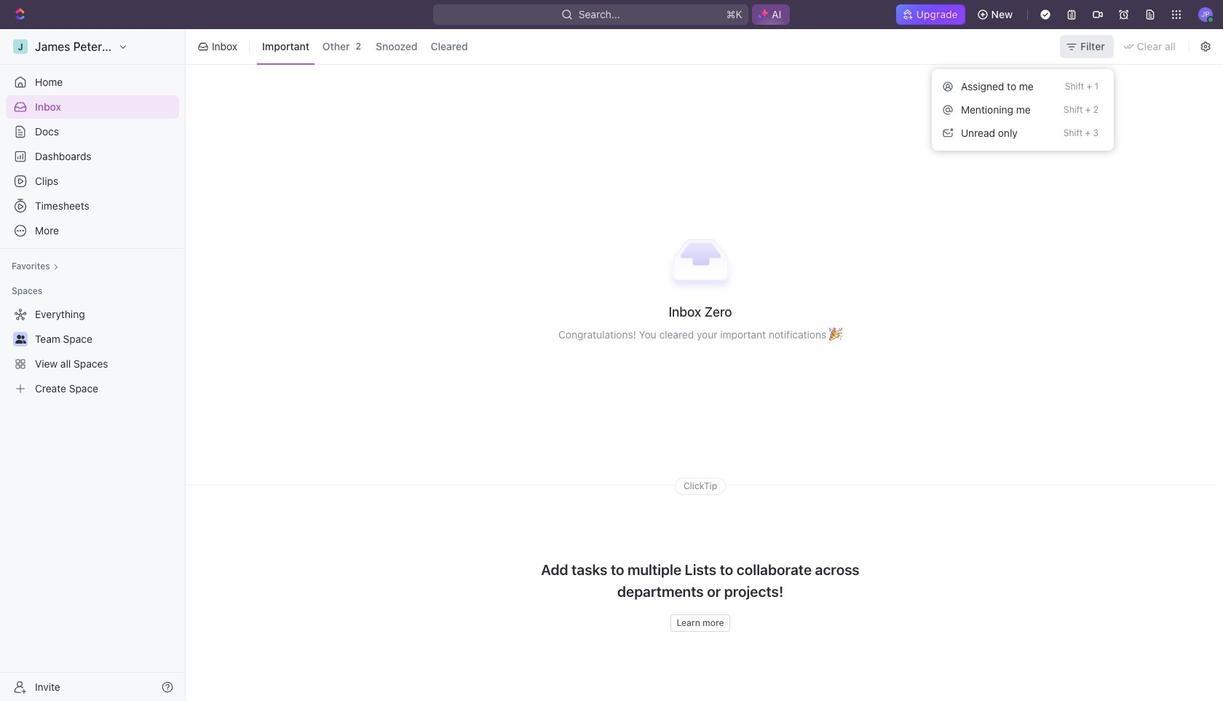 Task type: describe. For each thing, give the bounding box(es) containing it.
tree inside the sidebar navigation
[[6, 303, 179, 400]]



Task type: locate. For each thing, give the bounding box(es) containing it.
sidebar navigation
[[0, 29, 186, 701]]

tab list
[[254, 26, 476, 67]]

tree
[[6, 303, 179, 400]]



Task type: vqa. For each thing, say whether or not it's contained in the screenshot.
table
no



